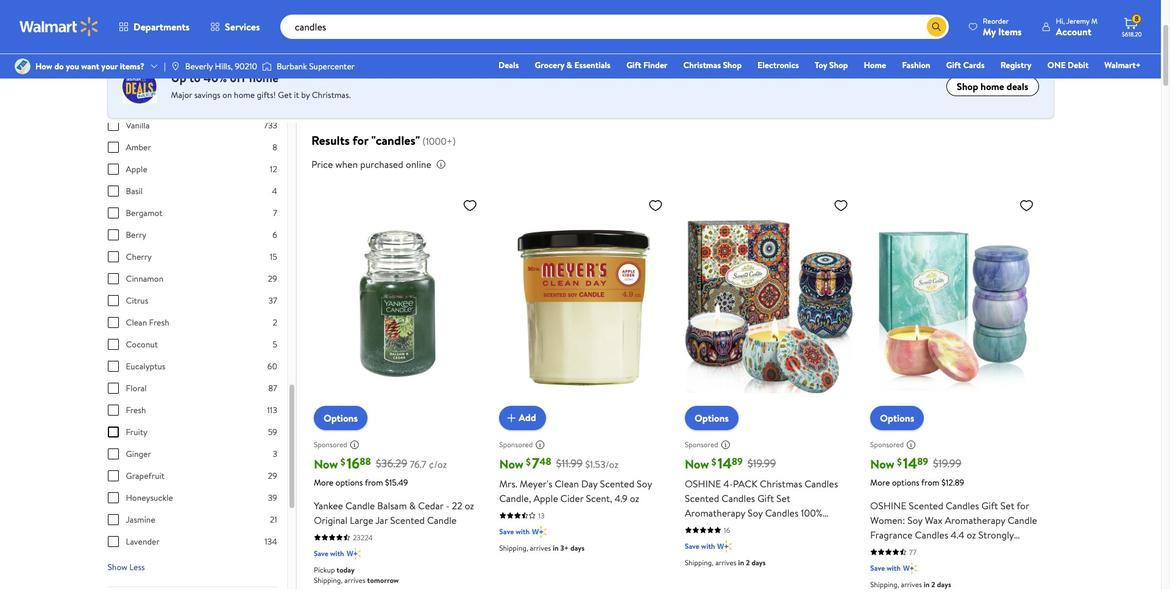 Task type: locate. For each thing, give the bounding box(es) containing it.
ad disclaimer and feedback image up now $ 14 89 $19.99 more options from $12.89
[[906, 440, 916, 450]]

2 $ from the left
[[526, 456, 531, 469]]

options for 16
[[324, 412, 358, 425]]

shipping,
[[499, 543, 528, 554], [685, 558, 714, 568], [314, 576, 343, 586]]

2 89 from the left
[[917, 455, 928, 469]]

0 horizontal spatial aromatherapy
[[685, 507, 745, 520]]

$19.99 inside now $ 14 89 $19.99 more options from $12.89
[[933, 457, 962, 472]]

0 horizontal spatial 4.4
[[736, 521, 750, 535]]

apple down the amber
[[126, 163, 147, 176]]

1 vertical spatial 7
[[532, 453, 540, 474]]

relief up day,valentine's
[[713, 536, 737, 549]]

now inside now $ 16 88 $36.29 76.7 ¢/oz more options from $15.49
[[314, 456, 338, 473]]

0 horizontal spatial apple
[[126, 163, 147, 176]]

0 horizontal spatial days
[[570, 543, 585, 554]]

yankee inside yankee candle balsam & cedar - 22 oz original large jar scented candle
[[314, 500, 343, 513]]

2 options from the left
[[695, 412, 729, 425]]

2 inside "scent" group
[[273, 317, 277, 329]]

now for now $ 14 89 $19.99 oshine 4-pack christmas candles scented candles gift set aromatherapy soy candles 100% natural soy 4.4 oz strongly fragrance stress relief for mother's day,valentine's day,birthday,anniversary
[[685, 456, 709, 473]]

3 sponsored from the left
[[685, 440, 718, 450]]

1 sponsored from the left
[[314, 440, 347, 450]]

0 horizontal spatial fresh
[[126, 405, 146, 417]]

scented
[[600, 478, 634, 491], [685, 492, 719, 506], [909, 500, 943, 513], [390, 514, 425, 528]]

bergamot
[[126, 207, 162, 219]]

$19.99 for now $ 14 89 $19.99 oshine 4-pack christmas candles scented candles gift set aromatherapy soy candles 100% natural soy 4.4 oz strongly fragrance stress relief for mother's day,valentine's day,birthday,anniversary
[[748, 457, 776, 472]]

you
[[66, 60, 79, 72]]

online
[[406, 158, 431, 171]]

None checkbox
[[108, 120, 119, 131], [108, 142, 119, 153], [108, 164, 119, 175], [108, 208, 119, 219], [108, 252, 119, 263], [108, 318, 119, 329], [108, 339, 119, 350], [108, 383, 119, 394], [108, 515, 119, 526], [108, 120, 119, 131], [108, 142, 119, 153], [108, 164, 119, 175], [108, 208, 119, 219], [108, 252, 119, 263], [108, 318, 119, 329], [108, 339, 119, 350], [108, 383, 119, 394], [108, 515, 119, 526]]

save up 'pickup'
[[314, 549, 328, 559]]

shipping, left tomorrow
[[314, 576, 343, 586]]

0 horizontal spatial 7
[[273, 207, 277, 219]]

save with up shipping, arrives in 3+ days
[[499, 527, 530, 537]]

yankee inside yankee candle
[[344, 0, 373, 10]]

ad disclaimer and feedback image up 4-
[[721, 440, 730, 450]]

1 vertical spatial 8
[[272, 141, 277, 154]]

for up birthday
[[1017, 500, 1029, 513]]

large
[[350, 514, 373, 528]]

23224
[[353, 533, 373, 543]]

$19.99 up $12.89
[[933, 457, 962, 472]]

meyer's
[[520, 478, 552, 491]]

2 sponsored from the left
[[499, 440, 533, 450]]

14 inside now $ 14 89 $19.99 more options from $12.89
[[903, 453, 917, 474]]

yankee for yankee candle
[[344, 0, 373, 10]]

save with down "natural"
[[685, 542, 715, 552]]

1 horizontal spatial stress
[[987, 543, 1013, 557]]

candles up christmas shop
[[709, 6, 740, 20]]

1 14 from the left
[[718, 453, 732, 474]]

day
[[581, 478, 598, 491], [910, 573, 926, 586]]

2 $19.99 from the left
[[933, 457, 962, 472]]

2 from from the left
[[921, 477, 940, 489]]

89 up pack
[[732, 455, 743, 469]]

aromatherapy inside oshine scented candles gift set for women: soy wax aromatherapy candle fragrance candles 4.4 oz strongly fragrance essential oils for stress relief halloween christmas birthday mother's day
[[945, 514, 1005, 528]]

for up shipping, arrives in 2 days
[[739, 536, 752, 549]]

more up original
[[314, 477, 333, 489]]

options down 88
[[336, 477, 363, 489]]

16 left $36.29
[[347, 453, 360, 474]]

1 horizontal spatial clean
[[555, 478, 579, 491]]

oz inside oshine scented candles gift set for women: soy wax aromatherapy candle fragrance candles 4.4 oz strongly fragrance essential oils for stress relief halloween christmas birthday mother's day
[[967, 529, 976, 542]]

fresh up coconut
[[149, 317, 169, 329]]

oz up oils
[[967, 529, 976, 542]]

0 horizontal spatial 2
[[273, 317, 277, 329]]

& right homes
[[591, 6, 597, 20]]

1 vertical spatial in
[[738, 558, 744, 568]]

days for 7
[[570, 543, 585, 554]]

$ inside now $ 7 48 $11.99 $1.53/oz mrs. meyer's clean day scented soy candle, apple cider scent, 4.9 oz
[[526, 456, 531, 469]]

2 horizontal spatial &
[[591, 6, 597, 20]]

set inside oshine scented candles gift set for women: soy wax aromatherapy candle fragrance candles 4.4 oz strongly fragrance essential oils for stress relief halloween christmas birthday mother's day
[[1000, 500, 1015, 513]]

1 options from the left
[[324, 412, 358, 425]]

4 $ from the left
[[897, 456, 902, 469]]

walmart plus image
[[718, 541, 732, 553], [903, 563, 917, 575]]

$ inside now $ 14 89 $19.99 more options from $12.89
[[897, 456, 902, 469]]

shipping, arrives in 2 days
[[685, 558, 766, 568]]

aromatherapy up oils
[[945, 514, 1005, 528]]

1 horizontal spatial day
[[910, 573, 926, 586]]

1 vertical spatial 29
[[268, 471, 277, 483]]

gift inside now $ 14 89 $19.99 oshine 4-pack christmas candles scented candles gift set aromatherapy soy candles 100% natural soy 4.4 oz strongly fragrance stress relief for mother's day,valentine's day,birthday,anniversary
[[757, 492, 774, 506]]

0 horizontal spatial in
[[553, 543, 559, 554]]

&
[[591, 6, 597, 20], [566, 59, 572, 71], [409, 500, 416, 513]]

1 vertical spatial mother's
[[870, 573, 908, 586]]

walmart plus image down 77
[[903, 563, 917, 575]]

Walmart Site-Wide search field
[[280, 15, 949, 39]]

options
[[324, 412, 358, 425], [695, 412, 729, 425], [880, 412, 914, 425]]

sponsored for more options from $15.49
[[314, 440, 347, 450]]

oshine inside now $ 14 89 $19.99 oshine 4-pack christmas candles scented candles gift set aromatherapy soy candles 100% natural soy 4.4 oz strongly fragrance stress relief for mother's day,valentine's day,birthday,anniversary
[[685, 478, 721, 491]]

candles inside christmas candles
[[270, 6, 301, 20]]

shipping, for 14
[[685, 558, 714, 568]]

christmas shop link
[[678, 59, 747, 72]]

0 horizontal spatial clean
[[126, 317, 147, 329]]

 image left how
[[15, 59, 30, 74]]

4.4 up oils
[[951, 529, 964, 542]]

89 for now $ 14 89 $19.99 more options from $12.89
[[917, 455, 928, 469]]

burbank supercenter
[[277, 60, 355, 72]]

mother's down halloween
[[870, 573, 908, 586]]

candle up birthday
[[1008, 514, 1037, 528]]

1 29 from the top
[[268, 273, 277, 285]]

oshine
[[685, 478, 721, 491], [870, 500, 906, 513]]

tab
[[98, 588, 287, 590]]

candles up 100%
[[805, 478, 838, 491]]

89 inside now $ 14 89 $19.99 oshine 4-pack christmas candles scented candles gift set aromatherapy soy candles 100% natural soy 4.4 oz strongly fragrance stress relief for mother's day,valentine's day,birthday,anniversary
[[732, 455, 743, 469]]

1 horizontal spatial more
[[870, 477, 890, 489]]

2 more from the left
[[870, 477, 890, 489]]

Search search field
[[280, 15, 949, 39]]

89 up the wax
[[917, 455, 928, 469]]

1 candles from the left
[[270, 6, 301, 20]]

yankee candle balsam & cedar - 22 oz original large jar scented candle image
[[314, 193, 482, 421]]

1 horizontal spatial yankee
[[344, 0, 373, 10]]

8 $618.20
[[1122, 14, 1142, 38]]

apple
[[126, 163, 147, 176], [533, 492, 558, 506]]

3 options link from the left
[[870, 406, 924, 431]]

1 horizontal spatial options link
[[685, 406, 739, 431]]

0 horizontal spatial ad disclaimer and feedback image
[[350, 440, 359, 450]]

candles
[[805, 478, 838, 491], [722, 492, 755, 506], [946, 500, 979, 513], [765, 507, 799, 520], [915, 529, 948, 542]]

0 vertical spatial 29
[[268, 273, 277, 285]]

candles for votive
[[928, 6, 959, 20]]

one debit
[[1047, 59, 1089, 71]]

1 horizontal spatial 8
[[1135, 14, 1139, 24]]

ad disclaimer and feedback image for 7
[[535, 440, 545, 450]]

$ for now $ 7 48 $11.99 $1.53/oz mrs. meyer's clean day scented soy candle, apple cider scent, 4.9 oz
[[526, 456, 531, 469]]

0 vertical spatial mother's
[[754, 536, 791, 549]]

0 horizontal spatial 89
[[732, 455, 743, 469]]

2 candles from the left
[[709, 6, 740, 20]]

0 vertical spatial in
[[553, 543, 559, 554]]

0 horizontal spatial oshine
[[685, 478, 721, 491]]

1 $19.99 from the left
[[748, 457, 776, 472]]

scented up 4.9
[[600, 478, 634, 491]]

coconut
[[126, 339, 158, 351]]

more inside now $ 14 89 $19.99 more options from $12.89
[[870, 477, 890, 489]]

0 vertical spatial days
[[570, 543, 585, 554]]

8 up $618.20
[[1135, 14, 1139, 24]]

relief left 77
[[870, 558, 895, 571]]

relief inside now $ 14 89 $19.99 oshine 4-pack christmas candles scented candles gift set aromatherapy soy candles 100% natural soy 4.4 oz strongly fragrance stress relief for mother's day,valentine's day,birthday,anniversary
[[713, 536, 737, 549]]

christmas right finder
[[683, 59, 721, 71]]

& inside better homes & gardens
[[591, 6, 597, 20]]

0 horizontal spatial walmart plus image
[[718, 541, 732, 553]]

None checkbox
[[108, 186, 119, 197], [108, 230, 119, 241], [108, 274, 119, 285], [108, 296, 119, 307], [108, 361, 119, 372], [108, 405, 119, 416], [108, 427, 119, 438], [108, 449, 119, 460], [108, 471, 119, 482], [108, 493, 119, 504], [108, 537, 119, 548], [108, 186, 119, 197], [108, 230, 119, 241], [108, 274, 119, 285], [108, 296, 119, 307], [108, 361, 119, 372], [108, 405, 119, 416], [108, 427, 119, 438], [108, 449, 119, 460], [108, 471, 119, 482], [108, 493, 119, 504], [108, 537, 119, 548]]

14 for now $ 14 89 $19.99 more options from $12.89
[[903, 453, 917, 474]]

do
[[54, 60, 64, 72]]

walmart plus image down 13
[[532, 526, 546, 539]]

0 horizontal spatial mother's
[[754, 536, 791, 549]]

votive candles link
[[912, 0, 975, 20]]

candle inside oshine scented candles gift set for women: soy wax aromatherapy candle fragrance candles 4.4 oz strongly fragrance essential oils for stress relief halloween christmas birthday mother's day
[[1008, 514, 1037, 528]]

candle down "-"
[[427, 514, 457, 528]]

0 horizontal spatial $19.99
[[748, 457, 776, 472]]

2 ad disclaimer and feedback image from the left
[[535, 440, 545, 450]]

1 horizontal spatial walmart plus image
[[532, 526, 546, 539]]

0 vertical spatial clean
[[126, 317, 147, 329]]

29 up '37'
[[268, 273, 277, 285]]

8 inside "scent" group
[[272, 141, 277, 154]]

shipping, down candle,
[[499, 543, 528, 554]]

scented up "natural"
[[685, 492, 719, 506]]

birthday
[[988, 558, 1024, 571]]

christmas inside oshine scented candles gift set for women: soy wax aromatherapy candle fragrance candles 4.4 oz strongly fragrance essential oils for stress relief halloween christmas birthday mother's day
[[944, 558, 986, 571]]

16 right "natural"
[[724, 526, 730, 536]]

1 horizontal spatial 4.4
[[951, 529, 964, 542]]

$ inside now $ 14 89 $19.99 oshine 4-pack christmas candles scented candles gift set aromatherapy soy candles 100% natural soy 4.4 oz strongly fragrance stress relief for mother's day,valentine's day,birthday,anniversary
[[711, 456, 716, 469]]

7 inside "scent" group
[[273, 207, 277, 219]]

tealight
[[708, 0, 741, 10]]

2 now from the left
[[499, 456, 524, 473]]

soy
[[637, 478, 652, 491], [748, 507, 763, 520], [907, 514, 923, 528], [718, 521, 734, 535]]

shop right toy
[[829, 59, 848, 71]]

 image
[[171, 62, 180, 71]]

tomorrow
[[367, 576, 399, 586]]

cinnamon
[[126, 273, 163, 285]]

0 vertical spatial yankee
[[344, 0, 373, 10]]

0 horizontal spatial relief
[[713, 536, 737, 549]]

4 candles from the left
[[928, 6, 959, 20]]

shipping, inside pickup today shipping, arrives tomorrow
[[314, 576, 343, 586]]

candles up search icon
[[928, 6, 959, 20]]

options up women:
[[892, 477, 919, 489]]

aromatherapy
[[685, 507, 745, 520], [945, 514, 1005, 528]]

0 horizontal spatial stress
[[685, 536, 710, 549]]

1 horizontal spatial ad disclaimer and feedback image
[[535, 440, 545, 450]]

day down halloween
[[910, 573, 926, 586]]

hills,
[[215, 60, 233, 72]]

save with
[[499, 527, 530, 537], [685, 542, 715, 552], [314, 549, 344, 559], [870, 564, 901, 574]]

arrives left tomorrow
[[344, 576, 365, 586]]

1 vertical spatial oshine
[[870, 500, 906, 513]]

1 horizontal spatial 14
[[903, 453, 917, 474]]

stress down "natural"
[[685, 536, 710, 549]]

ad disclaimer and feedback image
[[721, 440, 730, 450], [906, 440, 916, 450]]

now $ 14 89 $19.99 oshine 4-pack christmas candles scented candles gift set aromatherapy soy candles 100% natural soy 4.4 oz strongly fragrance stress relief for mother's day,valentine's day,birthday,anniversary
[[685, 453, 844, 579]]

oshine left 4-
[[685, 478, 721, 491]]

1 horizontal spatial options
[[695, 412, 729, 425]]

37
[[268, 295, 277, 307]]

1 horizontal spatial set
[[1000, 500, 1015, 513]]

save for topmost walmart plus icon
[[685, 542, 699, 552]]

22
[[452, 500, 462, 513]]

registry
[[1000, 59, 1032, 71]]

gift down pack
[[757, 492, 774, 506]]

basil
[[126, 185, 143, 198]]

for up price when purchased online
[[353, 132, 368, 149]]

1 $ from the left
[[340, 456, 345, 469]]

1 horizontal spatial ad disclaimer and feedback image
[[906, 440, 916, 450]]

apple down meyer's
[[533, 492, 558, 506]]

scented inside yankee candle balsam & cedar - 22 oz original large jar scented candle
[[390, 514, 425, 528]]

1 vertical spatial apple
[[533, 492, 558, 506]]

$36.29
[[376, 457, 407, 472]]

yankee
[[344, 0, 373, 10], [314, 500, 343, 513]]

candles inside "tealight candles"
[[709, 6, 740, 20]]

jasmine
[[126, 514, 155, 527]]

0 horizontal spatial shop
[[723, 59, 742, 71]]

1 vertical spatial 16
[[724, 526, 730, 536]]

arrives for 7
[[530, 543, 551, 554]]

save with down women:
[[870, 564, 901, 574]]

now inside now $ 14 89 $19.99 oshine 4-pack christmas candles scented candles gift set aromatherapy soy candles 100% natural soy 4.4 oz strongly fragrance stress relief for mother's day,valentine's day,birthday,anniversary
[[685, 456, 709, 473]]

save down "natural"
[[685, 542, 699, 552]]

2 horizontal spatial arrives
[[715, 558, 736, 568]]

3 now from the left
[[685, 456, 709, 473]]

1 horizontal spatial shipping,
[[499, 543, 528, 554]]

soy inside oshine scented candles gift set for women: soy wax aromatherapy candle fragrance candles 4.4 oz strongly fragrance essential oils for stress relief halloween christmas birthday mother's day
[[907, 514, 923, 528]]

0 vertical spatial arrives
[[530, 543, 551, 554]]

days right 3+
[[570, 543, 585, 554]]

add
[[519, 412, 536, 425]]

save down candle,
[[499, 527, 514, 537]]

90210
[[235, 60, 257, 72]]

1 vertical spatial walmart plus image
[[903, 563, 917, 575]]

2 horizontal spatial options
[[880, 412, 914, 425]]

0 horizontal spatial shipping,
[[314, 576, 343, 586]]

& right grocery on the left top
[[566, 59, 572, 71]]

christmas shop
[[683, 59, 742, 71]]

0 horizontal spatial arrives
[[344, 576, 365, 586]]

options inside now $ 14 89 $19.99 more options from $12.89
[[892, 477, 919, 489]]

0 horizontal spatial strongly
[[764, 521, 799, 535]]

1 ad disclaimer and feedback image from the left
[[350, 440, 359, 450]]

ad disclaimer and feedback image up 48
[[535, 440, 545, 450]]

home up gifts!
[[249, 70, 279, 86]]

2 14 from the left
[[903, 453, 917, 474]]

1 horizontal spatial apple
[[533, 492, 558, 506]]

day inside oshine scented candles gift set for women: soy wax aromatherapy candle fragrance candles 4.4 oz strongly fragrance essential oils for stress relief halloween christmas birthday mother's day
[[910, 573, 926, 586]]

1 from from the left
[[365, 477, 383, 489]]

scented inside now $ 14 89 $19.99 oshine 4-pack christmas candles scented candles gift set aromatherapy soy candles 100% natural soy 4.4 oz strongly fragrance stress relief for mother's day,valentine's day,birthday,anniversary
[[685, 492, 719, 506]]

8 for 8 $618.20
[[1135, 14, 1139, 24]]

christmas down oils
[[944, 558, 986, 571]]

from left $15.49 on the left
[[365, 477, 383, 489]]

from left $12.89
[[921, 477, 940, 489]]

1 horizontal spatial 2
[[746, 558, 750, 568]]

1 options from the left
[[336, 477, 363, 489]]

candles for christmas
[[270, 6, 301, 20]]

electronics link
[[752, 59, 804, 72]]

shop down the gift cards link
[[957, 80, 978, 93]]

8 inside 8 $618.20
[[1135, 14, 1139, 24]]

gift finder
[[626, 59, 667, 71]]

better homes & gardens
[[559, 0, 597, 29]]

fashion
[[902, 59, 930, 71]]

3 candles from the left
[[855, 6, 886, 20]]

2
[[273, 317, 277, 329], [746, 558, 750, 568]]

1 now from the left
[[314, 456, 338, 473]]

now inside now $ 7 48 $11.99 $1.53/oz mrs. meyer's clean day scented soy candle, apple cider scent, 4.9 oz
[[499, 456, 524, 473]]

2 options from the left
[[892, 477, 919, 489]]

1 vertical spatial clean
[[555, 478, 579, 491]]

16
[[347, 453, 360, 474], [724, 526, 730, 536]]

save with for topmost walmart plus icon
[[685, 542, 715, 552]]

candles inside flameless candles
[[855, 6, 886, 20]]

clean down citrus
[[126, 317, 147, 329]]

1 horizontal spatial strongly
[[978, 529, 1014, 542]]

& left cedar
[[409, 500, 416, 513]]

0 vertical spatial apple
[[126, 163, 147, 176]]

gift inside oshine scented candles gift set for women: soy wax aromatherapy candle fragrance candles 4.4 oz strongly fragrance essential oils for stress relief halloween christmas birthday mother's day
[[981, 500, 998, 513]]

2 29 from the top
[[268, 471, 277, 483]]

day inside now $ 7 48 $11.99 $1.53/oz mrs. meyer's clean day scented soy candle, apple cider scent, 4.9 oz
[[581, 478, 598, 491]]

4 now from the left
[[870, 456, 895, 473]]

1 horizontal spatial mother's
[[870, 573, 908, 586]]

stress up birthday
[[987, 543, 1013, 557]]

8
[[1135, 14, 1139, 24], [272, 141, 277, 154]]

1 more from the left
[[314, 477, 333, 489]]

0 vertical spatial 7
[[273, 207, 277, 219]]

3 options from the left
[[880, 412, 914, 425]]

1 horizontal spatial oshine
[[870, 500, 906, 513]]

lavender
[[126, 536, 160, 549]]

1 vertical spatial walmart plus image
[[347, 548, 361, 560]]

3
[[273, 449, 277, 461]]

with down "natural"
[[701, 542, 715, 552]]

$
[[340, 456, 345, 469], [526, 456, 531, 469], [711, 456, 716, 469], [897, 456, 902, 469]]

$ inside now $ 16 88 $36.29 76.7 ¢/oz more options from $15.49
[[340, 456, 345, 469]]

0 horizontal spatial set
[[776, 492, 790, 506]]

& inside yankee candle balsam & cedar - 22 oz original large jar scented candle
[[409, 500, 416, 513]]

oshine up women:
[[870, 500, 906, 513]]

electronics
[[758, 59, 799, 71]]

fresh
[[149, 317, 169, 329], [126, 405, 146, 417]]

 image
[[15, 59, 30, 74], [262, 60, 272, 73]]

fashion link
[[897, 59, 936, 72]]

1 options link from the left
[[314, 406, 368, 431]]

stress
[[685, 536, 710, 549], [987, 543, 1013, 557]]

christmas right pack
[[760, 478, 802, 491]]

2 vertical spatial &
[[409, 500, 416, 513]]

0 horizontal spatial walmart plus image
[[347, 548, 361, 560]]

scented inside now $ 7 48 $11.99 $1.53/oz mrs. meyer's clean day scented soy candle, apple cider scent, 4.9 oz
[[600, 478, 634, 491]]

4.4 inside oshine scented candles gift set for women: soy wax aromatherapy candle fragrance candles 4.4 oz strongly fragrance essential oils for stress relief halloween christmas birthday mother's day
[[951, 529, 964, 542]]

candles up "home"
[[855, 6, 886, 20]]

14 inside now $ 14 89 $19.99 oshine 4-pack christmas candles scented candles gift set aromatherapy soy candles 100% natural soy 4.4 oz strongly fragrance stress relief for mother's day,valentine's day,birthday,anniversary
[[718, 453, 732, 474]]

days right day,valentine's
[[751, 558, 766, 568]]

1 horizontal spatial options
[[892, 477, 919, 489]]

0 vertical spatial relief
[[713, 536, 737, 549]]

7 up 6
[[273, 207, 277, 219]]

options inside now $ 16 88 $36.29 76.7 ¢/oz more options from $15.49
[[336, 477, 363, 489]]

more up women:
[[870, 477, 890, 489]]

clean up cider
[[555, 478, 579, 491]]

1 vertical spatial days
[[751, 558, 766, 568]]

1 horizontal spatial shop
[[829, 59, 848, 71]]

$19.99 inside now $ 14 89 $19.99 oshine 4-pack christmas candles scented candles gift set aromatherapy soy candles 100% natural soy 4.4 oz strongly fragrance stress relief for mother's day,valentine's day,birthday,anniversary
[[748, 457, 776, 472]]

8 up 12
[[272, 141, 277, 154]]

flameless
[[850, 0, 891, 10]]

walmart plus image up shipping, arrives in 2 days
[[718, 541, 732, 553]]

1 vertical spatial &
[[566, 59, 572, 71]]

oz right 22
[[465, 500, 474, 513]]

0 horizontal spatial &
[[409, 500, 416, 513]]

3 $ from the left
[[711, 456, 716, 469]]

0 horizontal spatial yankee
[[314, 500, 343, 513]]

candles for flameless
[[855, 6, 886, 20]]

0 horizontal spatial 8
[[272, 141, 277, 154]]

2 vertical spatial arrives
[[344, 576, 365, 586]]

add to favorites list, yankee candle balsam & cedar - 22 oz original large jar scented candle image
[[463, 198, 477, 213]]

0 vertical spatial &
[[591, 6, 597, 20]]

gift up birthday
[[981, 500, 998, 513]]

0 vertical spatial 2
[[273, 317, 277, 329]]

arrives down "natural"
[[715, 558, 736, 568]]

1 horizontal spatial 89
[[917, 455, 928, 469]]

1 vertical spatial fresh
[[126, 405, 146, 417]]

in for 7
[[553, 543, 559, 554]]

0 horizontal spatial 16
[[347, 453, 360, 474]]

arrives left 3+
[[530, 543, 551, 554]]

0 horizontal spatial from
[[365, 477, 383, 489]]

1 horizontal spatial days
[[751, 558, 766, 568]]

candle up supercenter
[[344, 6, 373, 20]]

walmart image
[[20, 17, 99, 37]]

walmart plus image
[[532, 526, 546, 539], [347, 548, 361, 560]]

oz inside now $ 14 89 $19.99 oshine 4-pack christmas candles scented candles gift set aromatherapy soy candles 100% natural soy 4.4 oz strongly fragrance stress relief for mother's day,valentine's day,birthday,anniversary
[[752, 521, 761, 535]]

now $ 7 48 $11.99 $1.53/oz mrs. meyer's clean day scented soy candle, apple cider scent, 4.9 oz
[[499, 453, 652, 506]]

scented down balsam
[[390, 514, 425, 528]]

$ for now $ 14 89 $19.99 oshine 4-pack christmas candles scented candles gift set aromatherapy soy candles 100% natural soy 4.4 oz strongly fragrance stress relief for mother's day,valentine's day,birthday,anniversary
[[711, 456, 716, 469]]

 image for how do you want your items?
[[15, 59, 30, 74]]

clean
[[126, 317, 147, 329], [555, 478, 579, 491]]

0 horizontal spatial 14
[[718, 453, 732, 474]]

day,valentine's
[[685, 551, 748, 564]]

legal information image
[[436, 160, 446, 169]]

2 horizontal spatial shop
[[957, 80, 978, 93]]

walmart plus image up today in the bottom of the page
[[347, 548, 361, 560]]

gift left finder
[[626, 59, 641, 71]]

29 up 39
[[268, 471, 277, 483]]

1 ad disclaimer and feedback image from the left
[[721, 440, 730, 450]]

sponsored for oshine 4-pack christmas candles scented candles gift set aromatherapy soy candles 100% natural soy 4.4 oz strongly fragrance stress relief for mother's day,valentine's day,birthday,anniversary
[[685, 440, 718, 450]]

hi,
[[1056, 16, 1065, 26]]

0 vertical spatial oshine
[[685, 478, 721, 491]]

89 inside now $ 14 89 $19.99 more options from $12.89
[[917, 455, 928, 469]]

relief inside oshine scented candles gift set for women: soy wax aromatherapy candle fragrance candles 4.4 oz strongly fragrance essential oils for stress relief halloween christmas birthday mother's day
[[870, 558, 895, 571]]

oshine 4-pack christmas candles scented candles gift set aromatherapy soy candles 100% natural soy 4.4 oz strongly fragrance stress relief for mother's day,valentine's day,birthday,anniversary image
[[685, 193, 853, 421]]

wax
[[925, 514, 943, 528]]

strongly inside oshine scented candles gift set for women: soy wax aromatherapy candle fragrance candles 4.4 oz strongly fragrance essential oils for stress relief halloween christmas birthday mother's day
[[978, 529, 1014, 542]]

0 vertical spatial 16
[[347, 453, 360, 474]]

reorder my items
[[983, 16, 1022, 38]]

0 vertical spatial shipping,
[[499, 543, 528, 554]]

scented up the wax
[[909, 500, 943, 513]]

2 horizontal spatial options link
[[870, 406, 924, 431]]

$19.99 up pack
[[748, 457, 776, 472]]

4 sponsored from the left
[[870, 440, 904, 450]]

grocery & essentials link
[[529, 59, 616, 72]]

grocery
[[535, 59, 564, 71]]

less
[[129, 562, 145, 574]]

day up the "scent,"
[[581, 478, 598, 491]]

add to cart image
[[504, 411, 519, 426]]

1 horizontal spatial arrives
[[530, 543, 551, 554]]

4.4 up shipping, arrives in 2 days
[[736, 521, 750, 535]]

1 horizontal spatial  image
[[262, 60, 272, 73]]

1 horizontal spatial relief
[[870, 558, 895, 571]]

save
[[499, 527, 514, 537], [685, 542, 699, 552], [314, 549, 328, 559], [870, 564, 885, 574]]

save for the rightmost walmart plus icon
[[870, 564, 885, 574]]

candles up burbank at top
[[270, 6, 301, 20]]

ad disclaimer and feedback image
[[350, 440, 359, 450], [535, 440, 545, 450]]

m
[[1091, 16, 1098, 26]]

aromatherapy up "natural"
[[685, 507, 745, 520]]

gift finder link
[[621, 59, 673, 72]]

1 89 from the left
[[732, 455, 743, 469]]

1 vertical spatial day
[[910, 573, 926, 586]]

1 vertical spatial shipping,
[[685, 558, 714, 568]]

clean inside now $ 7 48 $11.99 $1.53/oz mrs. meyer's clean day scented soy candle, apple cider scent, 4.9 oz
[[555, 478, 579, 491]]

2 horizontal spatial shipping,
[[685, 558, 714, 568]]

89 for now $ 14 89 $19.99 oshine 4-pack christmas candles scented candles gift set aromatherapy soy candles 100% natural soy 4.4 oz strongly fragrance stress relief for mother's day,valentine's day,birthday,anniversary
[[732, 455, 743, 469]]

ad disclaimer and feedback image up now $ 16 88 $36.29 76.7 ¢/oz more options from $15.49
[[350, 440, 359, 450]]

0 horizontal spatial more
[[314, 477, 333, 489]]

fresh down floral
[[126, 405, 146, 417]]

now inside now $ 14 89 $19.99 more options from $12.89
[[870, 456, 895, 473]]

finder
[[643, 59, 667, 71]]

oz down pack
[[752, 521, 761, 535]]

2 ad disclaimer and feedback image from the left
[[906, 440, 916, 450]]

0 vertical spatial day
[[581, 478, 598, 491]]

show
[[108, 562, 127, 574]]

candles down $12.89
[[946, 500, 979, 513]]



Task type: vqa. For each thing, say whether or not it's contained in the screenshot.


Task type: describe. For each thing, give the bounding box(es) containing it.
4.9
[[615, 492, 627, 506]]

save for the leftmost walmart plus image
[[314, 549, 328, 559]]

1 horizontal spatial &
[[566, 59, 572, 71]]

how
[[35, 60, 52, 72]]

account
[[1056, 25, 1091, 38]]

apple inside now $ 7 48 $11.99 $1.53/oz mrs. meyer's clean day scented soy candle, apple cider scent, 4.9 oz
[[533, 492, 558, 506]]

home left deals
[[981, 80, 1004, 93]]

off
[[230, 70, 246, 86]]

fragrance inside now $ 14 89 $19.99 oshine 4-pack christmas candles scented candles gift set aromatherapy soy candles 100% natural soy 4.4 oz strongly fragrance stress relief for mother's day,valentine's day,birthday,anniversary
[[802, 521, 844, 535]]

for inside now $ 14 89 $19.99 oshine 4-pack christmas candles scented candles gift set aromatherapy soy candles 100% natural soy 4.4 oz strongly fragrance stress relief for mother's day,valentine's day,birthday,anniversary
[[739, 536, 752, 549]]

shipping, for 7
[[499, 543, 528, 554]]

with up shipping, arrives in 3+ days
[[516, 527, 530, 537]]

save with for the rightmost walmart plus icon
[[870, 564, 901, 574]]

29 for grapefruit
[[268, 471, 277, 483]]

stress inside oshine scented candles gift set for women: soy wax aromatherapy candle fragrance candles 4.4 oz strongly fragrance essential oils for stress relief halloween christmas birthday mother's day
[[987, 543, 1013, 557]]

berry
[[126, 229, 146, 241]]

scent group
[[108, 120, 277, 558]]

supercenter
[[309, 60, 355, 72]]

soy inside now $ 7 48 $11.99 $1.53/oz mrs. meyer's clean day scented soy candle, apple cider scent, 4.9 oz
[[637, 478, 652, 491]]

one
[[1047, 59, 1066, 71]]

0 vertical spatial walmart plus image
[[718, 541, 732, 553]]

$12.89
[[942, 477, 964, 489]]

show less
[[108, 562, 145, 574]]

christmas up "services" dropdown button
[[264, 0, 307, 10]]

honeysuckle
[[126, 492, 173, 505]]

mother's inside now $ 14 89 $19.99 oshine 4-pack christmas candles scented candles gift set aromatherapy soy candles 100% natural soy 4.4 oz strongly fragrance stress relief for mother's day,valentine's day,birthday,anniversary
[[754, 536, 791, 549]]

set inside now $ 14 89 $19.99 oshine 4-pack christmas candles scented candles gift set aromatherapy soy candles 100% natural soy 4.4 oz strongly fragrance stress relief for mother's day,valentine's day,birthday,anniversary
[[776, 492, 790, 506]]

gift cards link
[[941, 59, 990, 72]]

$19.99 for now $ 14 89 $19.99 more options from $12.89
[[933, 457, 962, 472]]

in for 14
[[738, 558, 744, 568]]

sponsored for more options from $12.89
[[870, 440, 904, 450]]

when
[[335, 158, 358, 171]]

deals
[[498, 59, 519, 71]]

grocery & essentials
[[535, 59, 611, 71]]

candles for tealight
[[709, 6, 740, 20]]

scented inside oshine scented candles gift set for women: soy wax aromatherapy candle fragrance candles 4.4 oz strongly fragrance essential oils for stress relief halloween christmas birthday mother's day
[[909, 500, 943, 513]]

$1.53/oz
[[585, 458, 618, 471]]

votive candles
[[928, 0, 959, 20]]

cards
[[963, 59, 985, 71]]

christmas candles
[[264, 0, 307, 20]]

vanilla
[[126, 120, 150, 132]]

options link for 14
[[870, 406, 924, 431]]

$15.49
[[385, 477, 408, 489]]

ginger
[[126, 449, 151, 461]]

oshine scented candles gift set for women: soy wax aromatherapy candle fragrance candles 4.4 oz strongly fragrance essential oils for stress relief halloween christmas birthday mother's day image
[[870, 193, 1039, 421]]

options for 14
[[880, 412, 914, 425]]

women:
[[870, 514, 905, 528]]

shipping, arrives in 3+ days
[[499, 543, 585, 554]]

2 options link from the left
[[685, 406, 739, 431]]

clean inside "scent" group
[[126, 317, 147, 329]]

4.4 inside now $ 14 89 $19.99 oshine 4-pack christmas candles scented candles gift set aromatherapy soy candles 100% natural soy 4.4 oz strongly fragrance stress relief for mother's day,valentine's day,birthday,anniversary
[[736, 521, 750, 535]]

$618.20
[[1122, 30, 1142, 38]]

stress inside now $ 14 89 $19.99 oshine 4-pack christmas candles scented candles gift set aromatherapy soy candles 100% natural soy 4.4 oz strongly fragrance stress relief for mother's day,valentine's day,birthday,anniversary
[[685, 536, 710, 549]]

now for now $ 7 48 $11.99 $1.53/oz mrs. meyer's clean day scented soy candle, apple cider scent, 4.9 oz
[[499, 456, 524, 473]]

ad disclaimer and feedback image for oshine 4-pack christmas candles scented candles gift set aromatherapy soy candles 100% natural soy 4.4 oz strongly fragrance stress relief for mother's day,valentine's day,birthday,anniversary
[[721, 440, 730, 450]]

733
[[264, 120, 277, 132]]

save for walmart plus image to the top
[[499, 527, 514, 537]]

1 horizontal spatial 16
[[724, 526, 730, 536]]

$ for now $ 14 89 $19.99 more options from $12.89
[[897, 456, 902, 469]]

candle up large
[[345, 500, 375, 513]]

services
[[225, 20, 260, 34]]

want
[[81, 60, 99, 72]]

tealight candles
[[708, 0, 741, 20]]

$ for now $ 16 88 $36.29 76.7 ¢/oz more options from $15.49
[[340, 456, 345, 469]]

yankee candle
[[344, 0, 373, 20]]

1 vertical spatial 2
[[746, 558, 750, 568]]

12
[[270, 163, 277, 176]]

search icon image
[[932, 22, 941, 32]]

8 for 8
[[272, 141, 277, 154]]

48
[[540, 455, 551, 469]]

arrives for 14
[[715, 558, 736, 568]]

home
[[864, 59, 886, 71]]

113
[[267, 405, 277, 417]]

shop for christmas shop
[[723, 59, 742, 71]]

one debit link
[[1042, 59, 1094, 72]]

0 vertical spatial fresh
[[149, 317, 169, 329]]

departments
[[133, 20, 190, 34]]

it
[[294, 89, 299, 101]]

halloween
[[897, 558, 941, 571]]

original
[[314, 514, 347, 528]]

pickup today shipping, arrives tomorrow
[[314, 565, 399, 586]]

homes
[[559, 6, 589, 20]]

gardens
[[560, 16, 596, 29]]

-
[[446, 500, 450, 513]]

apple inside "scent" group
[[126, 163, 147, 176]]

mother's inside oshine scented candles gift set for women: soy wax aromatherapy candle fragrance candles 4.4 oz strongly fragrance essential oils for stress relief halloween christmas birthday mother's day
[[870, 573, 908, 586]]

cider
[[560, 492, 584, 506]]

candles up essential
[[915, 529, 948, 542]]

77
[[909, 548, 917, 558]]

price when purchased online
[[311, 158, 431, 171]]

oshine inside oshine scented candles gift set for women: soy wax aromatherapy candle fragrance candles 4.4 oz strongly fragrance essential oils for stress relief halloween christmas birthday mother's day
[[870, 500, 906, 513]]

candles down pack
[[722, 492, 755, 506]]

items
[[998, 25, 1022, 38]]

16 inside now $ 16 88 $36.29 76.7 ¢/oz more options from $15.49
[[347, 453, 360, 474]]

debit
[[1068, 59, 1089, 71]]

scent,
[[586, 492, 612, 506]]

more inside now $ 16 88 $36.29 76.7 ¢/oz more options from $15.49
[[314, 477, 333, 489]]

add to favorites list, oshine 4-pack christmas candles scented candles gift set aromatherapy soy candles 100% natural soy 4.4 oz strongly fragrance stress relief for mother's day,valentine's day,birthday,anniversary image
[[834, 198, 848, 213]]

for right oils
[[973, 543, 985, 557]]

jar
[[375, 514, 388, 528]]

 image for burbank supercenter
[[262, 60, 272, 73]]

pack
[[733, 478, 757, 491]]

mrs. meyer's clean day scented soy candle, apple cider scent, 4.9 oz image
[[499, 193, 668, 421]]

5
[[273, 339, 277, 351]]

christmas inside now $ 14 89 $19.99 oshine 4-pack christmas candles scented candles gift set aromatherapy soy candles 100% natural soy 4.4 oz strongly fragrance stress relief for mother's day,valentine's day,birthday,anniversary
[[760, 478, 802, 491]]

oz inside yankee candle balsam & cedar - 22 oz original large jar scented candle
[[465, 500, 474, 513]]

3+
[[560, 543, 569, 554]]

with up today in the bottom of the page
[[330, 549, 344, 559]]

59
[[268, 427, 277, 439]]

departments button
[[108, 12, 200, 41]]

oz inside now $ 7 48 $11.99 $1.53/oz mrs. meyer's clean day scented soy candle, apple cider scent, 4.9 oz
[[630, 492, 639, 506]]

tealight candles link
[[693, 0, 756, 20]]

arrives inside pickup today shipping, arrives tomorrow
[[344, 576, 365, 586]]

days for 14
[[751, 558, 766, 568]]

oils
[[954, 543, 970, 557]]

88
[[360, 455, 371, 469]]

strongly inside now $ 14 89 $19.99 oshine 4-pack christmas candles scented candles gift set aromatherapy soy candles 100% natural soy 4.4 oz strongly fragrance stress relief for mother's day,valentine's day,birthday,anniversary
[[764, 521, 799, 535]]

candles left 100%
[[765, 507, 799, 520]]

29 for cinnamon
[[268, 273, 277, 285]]

76.7
[[410, 458, 426, 471]]

1 horizontal spatial walmart plus image
[[903, 563, 917, 575]]

better
[[564, 0, 592, 10]]

to
[[189, 70, 201, 86]]

jeremy
[[1066, 16, 1089, 26]]

reorder
[[983, 16, 1009, 26]]

add to favorites list, oshine scented candles gift set for women: soy wax aromatherapy candle fragrance candles 4.4 oz strongly fragrance essential oils for stress relief halloween christmas birthday mother's day image
[[1019, 198, 1034, 213]]

on
[[222, 89, 232, 101]]

toy
[[815, 59, 827, 71]]

fruity
[[126, 427, 148, 439]]

87
[[268, 383, 277, 395]]

options link for 16
[[314, 406, 368, 431]]

home right on
[[234, 89, 255, 101]]

deals image
[[122, 70, 156, 104]]

floral
[[126, 383, 147, 395]]

aromatherapy inside now $ 14 89 $19.99 oshine 4-pack christmas candles scented candles gift set aromatherapy soy candles 100% natural soy 4.4 oz strongly fragrance stress relief for mother's day,valentine's day,birthday,anniversary
[[685, 507, 745, 520]]

now for now $ 14 89 $19.99 more options from $12.89
[[870, 456, 895, 473]]

up
[[171, 70, 186, 86]]

flameless candles
[[850, 0, 891, 20]]

ad disclaimer and feedback image for more options from $12.89
[[906, 440, 916, 450]]

14 for now $ 14 89 $19.99 oshine 4-pack christmas candles scented candles gift set aromatherapy soy candles 100% natural soy 4.4 oz strongly fragrance stress relief for mother's day,valentine's day,birthday,anniversary
[[718, 453, 732, 474]]

amber
[[126, 141, 151, 154]]

walmart+ link
[[1099, 59, 1146, 72]]

6
[[272, 229, 277, 241]]

christmas.
[[312, 89, 351, 101]]

from inside now $ 16 88 $36.29 76.7 ¢/oz more options from $15.49
[[365, 477, 383, 489]]

40%
[[204, 70, 227, 86]]

13
[[538, 511, 545, 521]]

4-
[[723, 478, 733, 491]]

add to favorites list, mrs. meyer's clean day scented soy candle, apple cider scent, 4.9 oz image
[[648, 198, 663, 213]]

save with for walmart plus image to the top
[[499, 527, 530, 537]]

7 inside now $ 7 48 $11.99 $1.53/oz mrs. meyer's clean day scented soy candle, apple cider scent, 4.9 oz
[[532, 453, 540, 474]]

ad disclaimer and feedback image for 16
[[350, 440, 359, 450]]

now for now $ 16 88 $36.29 76.7 ¢/oz more options from $15.49
[[314, 456, 338, 473]]

save with for the leftmost walmart plus image
[[314, 549, 344, 559]]

from inside now $ 14 89 $19.99 more options from $12.89
[[921, 477, 940, 489]]

day,birthday,anniversary
[[685, 565, 791, 579]]

yankee for yankee candle balsam & cedar - 22 oz original large jar scented candle
[[314, 500, 343, 513]]

gift left cards
[[946, 59, 961, 71]]

sponsored for mrs. meyer's clean day scented soy candle, apple cider scent, 4.9 oz
[[499, 440, 533, 450]]

0 vertical spatial walmart plus image
[[532, 526, 546, 539]]

shop for toy shop
[[829, 59, 848, 71]]

gifts!
[[257, 89, 276, 101]]

with down women:
[[887, 564, 901, 574]]

burbank
[[277, 60, 307, 72]]



